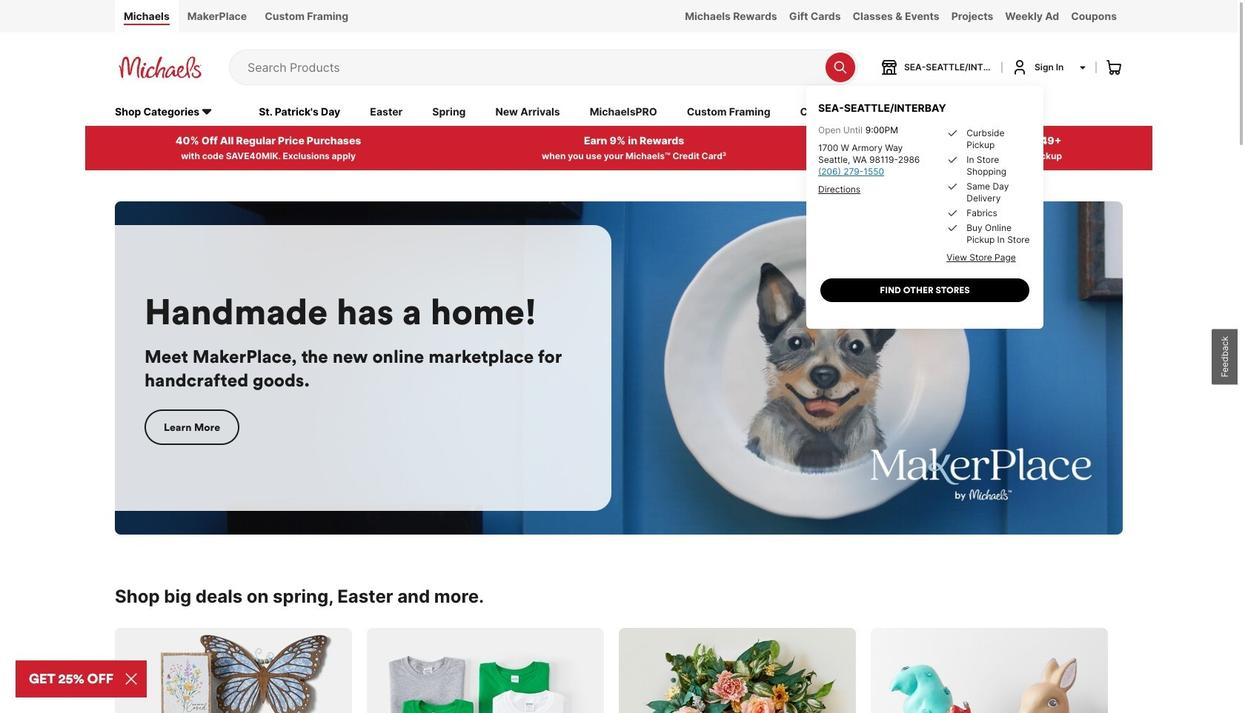 Task type: vqa. For each thing, say whether or not it's contained in the screenshot.
"SEARCH BUTTON" icon on the right
yes



Task type: locate. For each thing, give the bounding box(es) containing it.
butterfly and floral décor accents on open shelves image
[[115, 628, 352, 714]]

search button image
[[833, 60, 848, 75]]

tooltip
[[806, 68, 1043, 329]]

gnome and rabbit ceramic paintable crafts image
[[871, 628, 1108, 714]]



Task type: describe. For each thing, give the bounding box(es) containing it.
green wreath with pink and yellow flowers image
[[619, 628, 856, 714]]

Search Input field
[[248, 50, 818, 84]]

grey, white and green folded t-shirts image
[[367, 628, 604, 714]]



